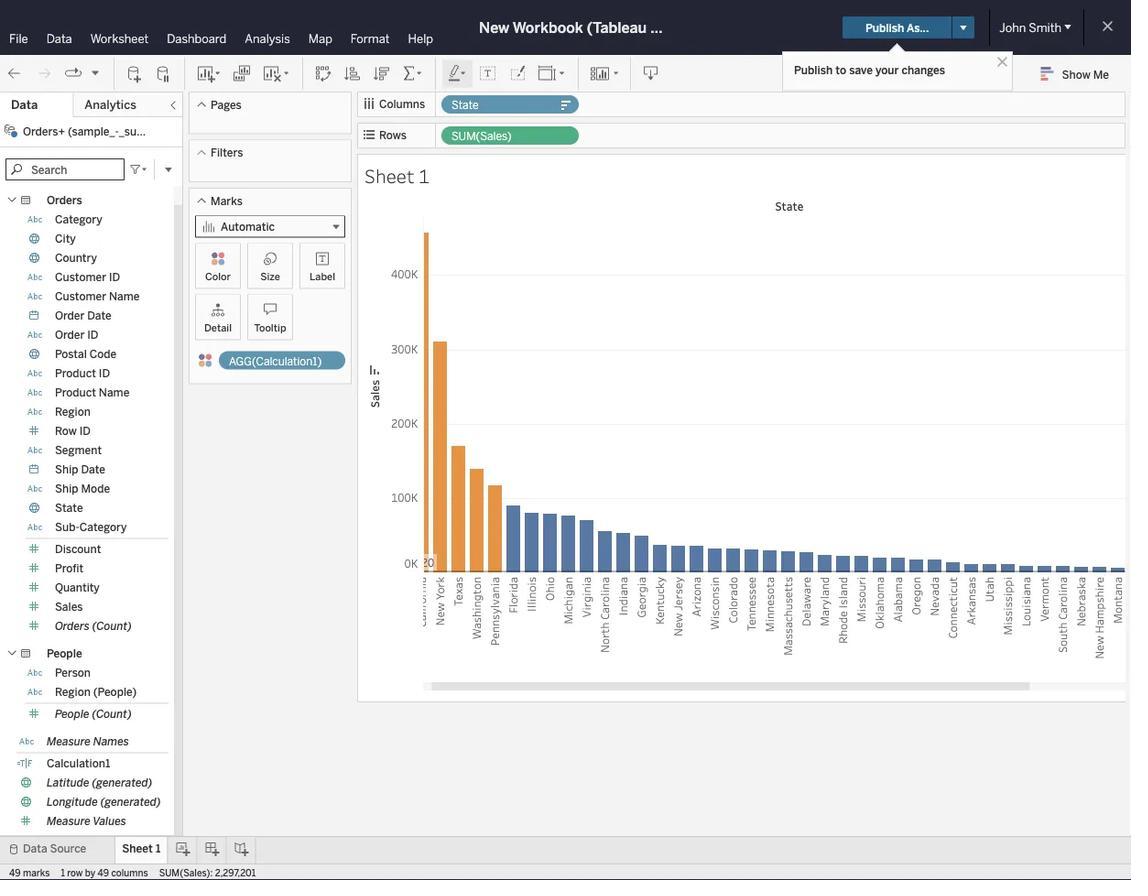 Task type: vqa. For each thing, say whether or not it's contained in the screenshot.
the topmost Measure
yes



Task type: describe. For each thing, give the bounding box(es) containing it.
publish as...
[[866, 21, 930, 34]]

postal
[[55, 348, 87, 361]]

person
[[55, 667, 91, 680]]

0 horizontal spatial sheet 1
[[122, 843, 161, 856]]

undo image
[[5, 65, 24, 83]]

(1))
[[183, 125, 201, 138]]

Oregon, State. Press Space to toggle selection. Press Escape to go back to the left margin. Use arrow keys to navigate headers text field
[[907, 574, 926, 684]]

publish for publish as...
[[866, 21, 905, 34]]

_superstore
[[119, 125, 180, 138]]

people for people (count)
[[55, 708, 89, 721]]

names
[[93, 736, 129, 749]]

to
[[836, 63, 847, 77]]

map
[[309, 31, 333, 46]]

publish to save your changes
[[795, 63, 946, 77]]

source
[[50, 843, 86, 856]]

0 vertical spatial sheet
[[365, 163, 415, 188]]

sales
[[55, 601, 83, 614]]

2 vertical spatial data
[[23, 843, 47, 856]]

South Carolina, State. Press Space to toggle selection. Press Escape to go back to the left margin. Use arrow keys to navigate headers text field
[[1054, 574, 1072, 684]]

2 horizontal spatial state
[[776, 199, 804, 214]]

people (count)
[[55, 708, 132, 721]]

highlight image
[[447, 65, 468, 83]]

as...
[[907, 21, 930, 34]]

redo image
[[35, 65, 53, 83]]

measure names
[[47, 736, 129, 749]]

order id
[[55, 329, 99, 342]]

duplicate image
[[233, 65, 251, 83]]

show
[[1063, 68, 1091, 81]]

name for customer name
[[109, 290, 140, 303]]

calculation1
[[47, 758, 110, 771]]

new
[[479, 19, 510, 36]]

marks
[[23, 868, 50, 879]]

2 49 from the left
[[98, 868, 109, 879]]

Delaware, State. Press Space to toggle selection. Press Escape to go back to the left margin. Use arrow keys to navigate headers text field
[[797, 574, 816, 684]]

sum(sales)
[[452, 130, 512, 143]]

New York, State. Press Space to toggle selection. Press Escape to go back to the left margin. Use arrow keys to navigate headers text field
[[431, 574, 449, 684]]

49 marks
[[9, 868, 50, 879]]

Florida, State. Press Space to toggle selection. Press Escape to go back to the left margin. Use arrow keys to navigate headers text field
[[504, 574, 522, 684]]

row
[[55, 425, 77, 438]]

latitude (generated)
[[47, 777, 153, 790]]

region (people)
[[55, 686, 137, 699]]

1 vertical spatial 1
[[156, 843, 161, 856]]

publish for publish to save your changes
[[795, 63, 833, 77]]

ship for ship date
[[55, 463, 78, 477]]

product name
[[55, 386, 130, 400]]

changes
[[902, 63, 946, 77]]

public)
[[651, 19, 700, 36]]

orders+
[[23, 125, 65, 138]]

Nevada, State. Press Space to toggle selection. Press Escape to go back to the left margin. Use arrow keys to navigate headers text field
[[926, 574, 944, 684]]

size
[[260, 270, 280, 283]]

Illinois, State. Press Space to toggle selection. Press Escape to go back to the left margin. Use arrow keys to navigate headers text field
[[522, 574, 541, 684]]

0 vertical spatial data
[[46, 31, 72, 46]]

0 vertical spatial category
[[55, 213, 102, 226]]

customer name
[[55, 290, 140, 303]]

close image
[[994, 53, 1012, 71]]

segment
[[55, 444, 102, 457]]

Colorado, State. Press Space to toggle selection. Press Escape to go back to the left margin. Use arrow keys to navigate headers text field
[[724, 574, 742, 684]]

profit
[[55, 562, 84, 576]]

new worksheet image
[[196, 65, 222, 83]]

pages
[[211, 98, 242, 111]]

show mark labels image
[[479, 65, 498, 83]]

sorted ascending by sum of sales within state image
[[344, 65, 362, 83]]

row id
[[55, 425, 91, 438]]

analytics
[[85, 98, 136, 112]]

1 horizontal spatial state
[[452, 99, 479, 112]]

ship for ship mode
[[55, 483, 78, 496]]

measure values
[[47, 815, 126, 829]]

region for region
[[55, 406, 91, 419]]

data source
[[23, 843, 86, 856]]

Oklahoma, State. Press Space to toggle selection. Press Escape to go back to the left margin. Use arrow keys to navigate headers text field
[[871, 574, 889, 684]]

product for product id
[[55, 367, 96, 380]]

(generated) for latitude (generated)
[[92, 777, 153, 790]]

(count) for people (count)
[[92, 708, 132, 721]]

john smith
[[1000, 20, 1062, 35]]

sub-
[[55, 521, 79, 534]]

format
[[351, 31, 390, 46]]

country
[[55, 252, 97, 265]]

quantity
[[55, 582, 100, 595]]

marks. press enter to open the view data window.. use arrow keys to navigate data visualization elements. image
[[423, 215, 1132, 574]]

orders+ (sample_-_superstore (1))
[[23, 125, 201, 138]]

file
[[9, 31, 28, 46]]

postal code
[[55, 348, 117, 361]]

2 horizontal spatial 1
[[419, 163, 430, 188]]

region for region (people)
[[55, 686, 91, 699]]

Nebraska, State. Press Space to toggle selection. Press Escape to go back to the left margin. Use arrow keys to navigate headers text field
[[1072, 574, 1091, 684]]

publish as... button
[[843, 16, 953, 38]]

id for row id
[[80, 425, 91, 438]]

Search text field
[[5, 159, 125, 181]]

customer for customer id
[[55, 271, 106, 284]]

values
[[93, 815, 126, 829]]

0 vertical spatial sorted descending by sum of sales within state image
[[373, 65, 391, 83]]

your
[[876, 63, 900, 77]]

tables
[[16, 172, 53, 187]]

marks
[[211, 194, 243, 208]]

collapse image
[[168, 100, 179, 111]]

id for product id
[[99, 367, 110, 380]]

mode
[[81, 483, 110, 496]]

agg(calculation1)
[[229, 355, 322, 368]]

New Hampshire, State. Press Space to toggle selection. Press Escape to go back to the left margin. Use arrow keys to navigate headers text field
[[1091, 574, 1109, 684]]

totals image
[[402, 65, 424, 83]]

id for customer id
[[109, 271, 120, 284]]

detail
[[204, 322, 232, 334]]

Louisiana, State. Press Space to toggle selection. Press Escape to go back to the left margin. Use arrow keys to navigate headers text field
[[1017, 574, 1036, 684]]

worksheet
[[90, 31, 149, 46]]

2 vertical spatial 1
[[61, 868, 65, 879]]

orders for orders (count)
[[55, 620, 90, 633]]

Pennsylvania, State. Press Space to toggle selection. Press Escape to go back to the left margin. Use arrow keys to navigate headers text field
[[486, 574, 504, 684]]

product id
[[55, 367, 110, 380]]

orders for orders
[[47, 194, 82, 207]]

Arizona, State. Press Space to toggle selection. Press Escape to go back to the left margin. Use arrow keys to navigate headers text field
[[687, 574, 706, 684]]



Task type: locate. For each thing, give the bounding box(es) containing it.
49 left marks
[[9, 868, 21, 879]]

0 horizontal spatial 49
[[9, 868, 21, 879]]

ship down segment
[[55, 463, 78, 477]]

sheet 1 up columns
[[122, 843, 161, 856]]

date up mode
[[81, 463, 105, 477]]

1 vertical spatial region
[[55, 686, 91, 699]]

0 vertical spatial name
[[109, 290, 140, 303]]

California, State. Press Space to toggle selection. Press Escape to go back to the left margin. Use arrow keys to navigate headers text field
[[412, 574, 431, 684]]

Mississippi, State. Press Space to toggle selection. Press Escape to go back to the left margin. Use arrow keys to navigate headers text field
[[999, 574, 1017, 684]]

1 vertical spatial product
[[55, 386, 96, 400]]

Alabama, State. Press Space to toggle selection. Press Escape to go back to the left margin. Use arrow keys to navigate headers text field
[[889, 574, 907, 684]]

measure
[[47, 736, 91, 749], [47, 815, 91, 829]]

1 horizontal spatial sheet 1
[[365, 163, 430, 188]]

smith
[[1030, 20, 1062, 35]]

product down postal on the top left of the page
[[55, 367, 96, 380]]

sheet 1 down "rows"
[[365, 163, 430, 188]]

date for order date
[[87, 309, 112, 323]]

by
[[85, 868, 95, 879]]

longitude (generated)
[[47, 796, 161, 809]]

1 row by 49 columns
[[61, 868, 148, 879]]

0 vertical spatial people
[[47, 648, 82, 661]]

product down product id
[[55, 386, 96, 400]]

1 up sum(sales):
[[156, 843, 161, 856]]

date for ship date
[[81, 463, 105, 477]]

0 vertical spatial date
[[87, 309, 112, 323]]

publish left "as..."
[[866, 21, 905, 34]]

0 vertical spatial (count)
[[92, 620, 132, 633]]

1 product from the top
[[55, 367, 96, 380]]

columns
[[111, 868, 148, 879]]

1 vertical spatial category
[[79, 521, 127, 534]]

orders down sales at the left bottom of the page
[[55, 620, 90, 633]]

Wisconsin, State. Press Space to toggle selection. Press Escape to go back to the left margin. Use arrow keys to navigate headers text field
[[706, 574, 724, 684]]

New Jersey, State. Press Space to toggle selection. Press Escape to go back to the left margin. Use arrow keys to navigate headers text field
[[669, 574, 687, 684]]

sorted descending by sum of sales within state image
[[373, 65, 391, 83], [368, 363, 382, 377]]

publish left to on the right of the page
[[795, 63, 833, 77]]

latitude
[[47, 777, 89, 790]]

1 measure from the top
[[47, 736, 91, 749]]

people
[[47, 648, 82, 661], [55, 708, 89, 721]]

0 horizontal spatial sheet
[[122, 843, 153, 856]]

1 vertical spatial ship
[[55, 483, 78, 496]]

tooltip
[[254, 322, 286, 334]]

order for order id
[[55, 329, 85, 342]]

0 vertical spatial region
[[55, 406, 91, 419]]

customer down country
[[55, 271, 106, 284]]

Montana, State. Press Space to toggle selection. Press Escape to go back to the left margin. Use arrow keys to navigate headers text field
[[1109, 574, 1127, 684]]

color
[[205, 270, 231, 283]]

(sample_-
[[68, 125, 119, 138]]

analysis
[[245, 31, 290, 46]]

discount
[[55, 543, 101, 556]]

id for order id
[[87, 329, 99, 342]]

Massachusetts, State. Press Space to toggle selection. Press Escape to go back to the left margin. Use arrow keys to navigate headers text field
[[779, 574, 797, 684]]

2 ship from the top
[[55, 483, 78, 496]]

order
[[55, 309, 85, 323], [55, 329, 85, 342]]

code
[[90, 348, 117, 361]]

longitude
[[47, 796, 98, 809]]

people for people
[[47, 648, 82, 661]]

orders down search text box on the left top of the page
[[47, 194, 82, 207]]

1 horizontal spatial publish
[[866, 21, 905, 34]]

measure for measure values
[[47, 815, 91, 829]]

1 ship from the top
[[55, 463, 78, 477]]

people up person
[[47, 648, 82, 661]]

(people)
[[93, 686, 137, 699]]

0 vertical spatial orders
[[47, 194, 82, 207]]

name down customer id
[[109, 290, 140, 303]]

ship
[[55, 463, 78, 477], [55, 483, 78, 496]]

0 horizontal spatial state
[[55, 502, 83, 515]]

(generated) for longitude (generated)
[[101, 796, 161, 809]]

replay animation image
[[64, 64, 82, 83]]

id down code
[[99, 367, 110, 380]]

data
[[46, 31, 72, 46], [11, 98, 38, 112], [23, 843, 47, 856]]

1 vertical spatial customer
[[55, 290, 106, 303]]

0 vertical spatial publish
[[866, 21, 905, 34]]

data up marks
[[23, 843, 47, 856]]

save
[[850, 63, 873, 77]]

date
[[87, 309, 112, 323], [81, 463, 105, 477]]

sheet down "rows"
[[365, 163, 415, 188]]

1 horizontal spatial sheet
[[365, 163, 415, 188]]

Tennessee, State. Press Space to toggle selection. Press Escape to go back to the left margin. Use arrow keys to navigate headers text field
[[742, 574, 761, 684]]

show/hide cards image
[[590, 65, 620, 83]]

sub-category
[[55, 521, 127, 534]]

publish
[[866, 21, 905, 34], [795, 63, 833, 77]]

customer for customer name
[[55, 290, 106, 303]]

name
[[109, 290, 140, 303], [99, 386, 130, 400]]

Connecticut, State. Press Space to toggle selection. Press Escape to go back to the left margin. Use arrow keys to navigate headers text field
[[944, 574, 962, 684]]

0 vertical spatial customer
[[55, 271, 106, 284]]

data down undo icon
[[11, 98, 38, 112]]

2 vertical spatial state
[[55, 502, 83, 515]]

date down customer name
[[87, 309, 112, 323]]

(count) down (people)
[[92, 708, 132, 721]]

1 vertical spatial data
[[11, 98, 38, 112]]

category
[[55, 213, 102, 226], [79, 521, 127, 534]]

order for order date
[[55, 309, 85, 323]]

0 vertical spatial ship
[[55, 463, 78, 477]]

(count)
[[92, 620, 132, 633], [92, 708, 132, 721]]

measure up calculation1
[[47, 736, 91, 749]]

0 horizontal spatial publish
[[795, 63, 833, 77]]

1 region from the top
[[55, 406, 91, 419]]

name for product name
[[99, 386, 130, 400]]

region up "row id"
[[55, 406, 91, 419]]

ship mode
[[55, 483, 110, 496]]

show me button
[[1033, 60, 1126, 88]]

sheet 1
[[365, 163, 430, 188], [122, 843, 161, 856]]

Arkansas, State. Press Space to toggle selection. Press Escape to go back to the left margin. Use arrow keys to navigate headers text field
[[962, 574, 981, 684]]

1 vertical spatial sorted descending by sum of sales within state image
[[368, 363, 382, 377]]

1 49 from the left
[[9, 868, 21, 879]]

2 measure from the top
[[47, 815, 91, 829]]

category up discount
[[79, 521, 127, 534]]

Michigan, State. Press Space to toggle selection. Press Escape to go back to the left margin. Use arrow keys to navigate headers text field
[[559, 574, 577, 684]]

0 vertical spatial 1
[[419, 163, 430, 188]]

columns
[[379, 98, 425, 111]]

ship down ship date
[[55, 483, 78, 496]]

1 customer from the top
[[55, 271, 106, 284]]

(generated) up longitude (generated)
[[92, 777, 153, 790]]

row
[[67, 868, 83, 879]]

1 vertical spatial publish
[[795, 63, 833, 77]]

0 vertical spatial sheet 1
[[365, 163, 430, 188]]

1 vertical spatial (count)
[[92, 708, 132, 721]]

swap rows and columns image
[[314, 65, 333, 83]]

city
[[55, 232, 76, 246]]

2 product from the top
[[55, 386, 96, 400]]

2 region from the top
[[55, 686, 91, 699]]

sum(sales): 2,297,201
[[159, 868, 256, 879]]

data up replay animation icon
[[46, 31, 72, 46]]

customer id
[[55, 271, 120, 284]]

replay animation image
[[90, 67, 101, 78]]

people up measure names
[[55, 708, 89, 721]]

Virginia, State. Press Space to toggle selection. Press Escape to go back to the left margin. Use arrow keys to navigate headers text field
[[577, 574, 596, 684]]

(generated) up 'values'
[[101, 796, 161, 809]]

ship date
[[55, 463, 105, 477]]

Utah, State. Press Space to toggle selection. Press Escape to go back to the left margin. Use arrow keys to navigate headers text field
[[981, 574, 999, 684]]

region down person
[[55, 686, 91, 699]]

1 order from the top
[[55, 309, 85, 323]]

sheet up columns
[[122, 843, 153, 856]]

1 vertical spatial order
[[55, 329, 85, 342]]

rows
[[379, 129, 407, 142]]

Missouri, State. Press Space to toggle selection. Press Escape to go back to the left margin. Use arrow keys to navigate headers text field
[[852, 574, 871, 684]]

name down product id
[[99, 386, 130, 400]]

region
[[55, 406, 91, 419], [55, 686, 91, 699]]

dashboard
[[167, 31, 227, 46]]

workbook
[[513, 19, 584, 36]]

id
[[109, 271, 120, 284], [87, 329, 99, 342], [99, 367, 110, 380], [80, 425, 91, 438]]

measure down longitude
[[47, 815, 91, 829]]

2 customer from the top
[[55, 290, 106, 303]]

1 vertical spatial sheet 1
[[122, 843, 161, 856]]

clear sheet image
[[262, 65, 291, 83]]

new workbook (tableau public)
[[479, 19, 700, 36]]

Vermont, State. Press Space to toggle selection. Press Escape to go back to the left margin. Use arrow keys to navigate headers text field
[[1036, 574, 1054, 684]]

id right row
[[80, 425, 91, 438]]

filters
[[211, 146, 243, 159]]

1 left row
[[61, 868, 65, 879]]

Ohio, State. Press Space to toggle selection. Press Escape to go back to the left margin. Use arrow keys to navigate headers text field
[[541, 574, 559, 684]]

order up postal on the top left of the page
[[55, 329, 85, 342]]

show me
[[1063, 68, 1110, 81]]

category up city
[[55, 213, 102, 226]]

(count) down quantity
[[92, 620, 132, 633]]

2 order from the top
[[55, 329, 85, 342]]

0 vertical spatial (generated)
[[92, 777, 153, 790]]

help
[[408, 31, 434, 46]]

fit image
[[538, 65, 567, 83]]

2 (count) from the top
[[92, 708, 132, 721]]

(tableau
[[587, 19, 647, 36]]

id up customer name
[[109, 271, 120, 284]]

1 vertical spatial state
[[776, 199, 804, 214]]

1 horizontal spatial 49
[[98, 868, 109, 879]]

1 vertical spatial sheet
[[122, 843, 153, 856]]

publish inside "button"
[[866, 21, 905, 34]]

1 vertical spatial measure
[[47, 815, 91, 829]]

product for product name
[[55, 386, 96, 400]]

state
[[452, 99, 479, 112], [776, 199, 804, 214], [55, 502, 83, 515]]

1 vertical spatial name
[[99, 386, 130, 400]]

new data source image
[[126, 65, 144, 83]]

sum(sales):
[[159, 868, 213, 879]]

format workbook image
[[509, 65, 527, 83]]

Minnesota, State. Press Space to toggle selection. Press Escape to go back to the left margin. Use arrow keys to navigate headers text field
[[761, 574, 779, 684]]

1 horizontal spatial 1
[[156, 843, 161, 856]]

0 vertical spatial product
[[55, 367, 96, 380]]

0 vertical spatial order
[[55, 309, 85, 323]]

Kentucky, State. Press Space to toggle selection. Press Escape to go back to the left margin. Use arrow keys to navigate headers text field
[[651, 574, 669, 684]]

id up the postal code
[[87, 329, 99, 342]]

0 vertical spatial measure
[[47, 736, 91, 749]]

0 horizontal spatial 1
[[61, 868, 65, 879]]

Washington, State. Press Space to toggle selection. Press Escape to go back to the left margin. Use arrow keys to navigate headers text field
[[467, 574, 486, 684]]

customer
[[55, 271, 106, 284], [55, 290, 106, 303]]

pause auto updates image
[[155, 65, 173, 83]]

label
[[310, 270, 336, 283]]

download image
[[642, 65, 661, 83]]

order up order id
[[55, 309, 85, 323]]

(generated)
[[92, 777, 153, 790], [101, 796, 161, 809]]

North Carolina, State. Press Space to toggle selection. Press Escape to go back to the left margin. Use arrow keys to navigate headers text field
[[596, 574, 614, 684]]

customer up order date
[[55, 290, 106, 303]]

2,297,201
[[215, 868, 256, 879]]

orders (count)
[[55, 620, 132, 633]]

(count) for orders (count)
[[92, 620, 132, 633]]

Georgia, State. Press Space to toggle selection. Press Escape to go back to the left margin. Use arrow keys to navigate headers text field
[[632, 574, 651, 684]]

49
[[9, 868, 21, 879], [98, 868, 109, 879]]

measure for measure names
[[47, 736, 91, 749]]

Indiana, State. Press Space to toggle selection. Press Escape to go back to the left margin. Use arrow keys to navigate headers text field
[[614, 574, 632, 684]]

order date
[[55, 309, 112, 323]]

Maryland, State. Press Space to toggle selection. Press Escape to go back to the left margin. Use arrow keys to navigate headers text field
[[816, 574, 834, 684]]

1 down columns
[[419, 163, 430, 188]]

Rhode Island, State. Press Space to toggle selection. Press Escape to go back to the left margin. Use arrow keys to navigate headers text field
[[834, 574, 852, 684]]

1 vertical spatial people
[[55, 708, 89, 721]]

orders
[[47, 194, 82, 207], [55, 620, 90, 633]]

1 vertical spatial (generated)
[[101, 796, 161, 809]]

1 (count) from the top
[[92, 620, 132, 633]]

1 vertical spatial date
[[81, 463, 105, 477]]

0 vertical spatial state
[[452, 99, 479, 112]]

john
[[1000, 20, 1027, 35]]

product
[[55, 367, 96, 380], [55, 386, 96, 400]]

Texas, State. Press Space to toggle selection. Press Escape to go back to the left margin. Use arrow keys to navigate headers text field
[[449, 574, 467, 684]]

me
[[1094, 68, 1110, 81]]

49 right 'by'
[[98, 868, 109, 879]]

1 vertical spatial orders
[[55, 620, 90, 633]]



